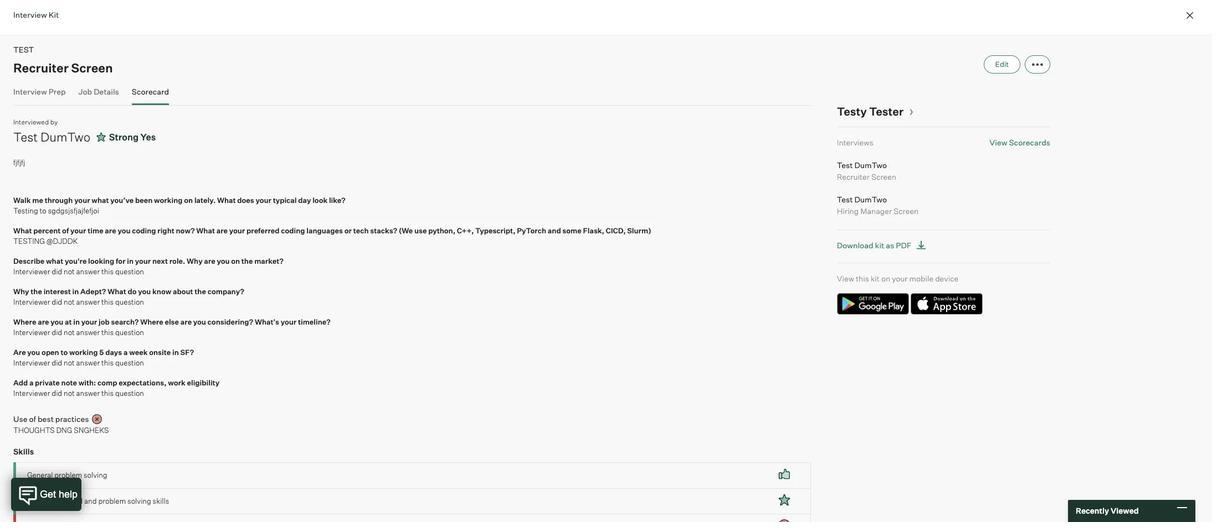Task type: describe. For each thing, give the bounding box(es) containing it.
answer inside where are you at in your job search? where else are you considering? what's your timeline? interviewer did not answer this question
[[76, 328, 100, 337]]

answer inside describe what you're looking for in your next role. why are you on the market? interviewer did not answer this question
[[76, 268, 100, 276]]

your inside describe what you're looking for in your next role. why are you on the market? interviewer did not answer this question
[[135, 257, 151, 266]]

are you open to working 5 days a week onsite in sf? interviewer did not answer this question
[[13, 348, 194, 368]]

with:
[[78, 379, 96, 387]]

2 coding from the left
[[281, 226, 305, 235]]

recruiter screen
[[13, 60, 113, 75]]

python,
[[428, 226, 455, 235]]

0 horizontal spatial of
[[29, 415, 36, 424]]

0 horizontal spatial strong yes image
[[96, 130, 107, 144]]

testy tester
[[837, 104, 904, 118]]

view for view this kit on your mobile device
[[837, 274, 854, 283]]

answer inside add a private note with: comp expectations, work eligibility interviewer did not answer this question
[[76, 389, 100, 398]]

dng
[[56, 426, 72, 435]]

are
[[13, 348, 26, 357]]

interviewer inside add a private note with: comp expectations, work eligibility interviewer did not answer this question
[[13, 389, 50, 398]]

like?
[[329, 196, 345, 205]]

not inside where are you at in your job search? where else are you considering? what's your timeline? interviewer did not answer this question
[[64, 328, 75, 337]]

test for test dumtwo hiring manager screen
[[837, 195, 853, 204]]

looking
[[88, 257, 114, 266]]

add a private note with: comp expectations, work eligibility interviewer did not answer this question
[[13, 379, 219, 398]]

a inside are you open to working 5 days a week onsite in sf? interviewer did not answer this question
[[124, 348, 128, 357]]

0 horizontal spatial solving
[[84, 471, 107, 480]]

1 horizontal spatial definitely not image
[[778, 520, 791, 523]]

about
[[173, 287, 193, 296]]

interview prep link
[[13, 87, 66, 103]]

strong analytical and problem solving skills
[[27, 497, 169, 506]]

timeline?
[[298, 318, 331, 327]]

role.
[[169, 257, 185, 266]]

and inside "what percent of your time are you coding right now? what are your preferred coding languages or tech stacks? (we use python, c++, typescript, pytorch and some flask, cicd, slurm) testing @djddk"
[[548, 226, 561, 235]]

kit
[[49, 10, 59, 19]]

your left mobile
[[892, 274, 908, 283]]

walk
[[13, 196, 31, 205]]

what inside describe what you're looking for in your next role. why are you on the market? interviewer did not answer this question
[[46, 257, 63, 266]]

where are you at in your job search? where else are you considering? what's your timeline? interviewer did not answer this question
[[13, 318, 331, 337]]

0 horizontal spatial the
[[31, 287, 42, 296]]

skills
[[13, 447, 34, 457]]

your up sgdgsjsfjajfefjoi
[[74, 196, 90, 205]]

why inside why the interest in adept? what do you know about the company? interviewer did not answer this question
[[13, 287, 29, 296]]

cicd,
[[606, 226, 626, 235]]

working inside are you open to working 5 days a week onsite in sf? interviewer did not answer this question
[[69, 348, 98, 357]]

flask,
[[583, 226, 604, 235]]

not inside are you open to working 5 days a week onsite in sf? interviewer did not answer this question
[[64, 359, 75, 368]]

now?
[[176, 226, 195, 235]]

0 horizontal spatial problem
[[54, 471, 82, 480]]

did inside describe what you're looking for in your next role. why are you on the market? interviewer did not answer this question
[[52, 268, 62, 276]]

you left at
[[51, 318, 63, 327]]

use
[[13, 415, 27, 424]]

more image
[[1032, 62, 1043, 67]]

what's
[[255, 318, 279, 327]]

device
[[935, 274, 958, 283]]

2 where from the left
[[140, 318, 163, 327]]

private
[[35, 379, 60, 387]]

download kit as pdf link
[[837, 238, 930, 253]]

question inside add a private note with: comp expectations, work eligibility interviewer did not answer this question
[[115, 389, 144, 398]]

download
[[837, 241, 873, 250]]

interviews
[[837, 138, 873, 147]]

do
[[128, 287, 137, 296]]

expectations,
[[119, 379, 166, 387]]

else
[[165, 318, 179, 327]]

are right time
[[105, 226, 116, 235]]

you inside "what percent of your time are you coding right now? what are your preferred coding languages or tech stacks? (we use python, c++, typescript, pytorch and some flask, cicd, slurm) testing @djddk"
[[118, 226, 130, 235]]

1 vertical spatial problem
[[98, 497, 126, 506]]

at
[[65, 318, 72, 327]]

question inside are you open to working 5 days a week onsite in sf? interviewer did not answer this question
[[115, 359, 144, 368]]

adept?
[[80, 287, 106, 296]]

manager
[[860, 206, 892, 216]]

considering?
[[207, 318, 253, 327]]

use
[[414, 226, 427, 235]]

(we
[[399, 226, 413, 235]]

1 horizontal spatial the
[[195, 287, 206, 296]]

interviewer inside where are you at in your job search? where else are you considering? what's your timeline? interviewer did not answer this question
[[13, 328, 50, 337]]

sgdgsjsfjajfefjoi
[[48, 207, 99, 215]]

for
[[116, 257, 126, 266]]

details
[[94, 87, 119, 96]]

walk me through your what you've been working on lately. what does your typical day look like? testing to sgdgsjsfjajfefjoi
[[13, 196, 345, 215]]

test
[[13, 45, 34, 54]]

know
[[152, 287, 171, 296]]

scorecard
[[132, 87, 169, 96]]

look
[[312, 196, 327, 205]]

as
[[886, 241, 894, 250]]

0 horizontal spatial and
[[84, 497, 97, 506]]

does
[[237, 196, 254, 205]]

describe what you're looking for in your next role. why are you on the market? interviewer did not answer this question
[[13, 257, 284, 276]]

job details
[[78, 87, 119, 96]]

sf?
[[180, 348, 194, 357]]

this inside add a private note with: comp expectations, work eligibility interviewer did not answer this question
[[101, 389, 114, 398]]

by
[[50, 118, 58, 126]]

what inside walk me through your what you've been working on lately. what does your typical day look like? testing to sgdgsjsfjajfefjoi
[[92, 196, 109, 205]]

this inside are you open to working 5 days a week onsite in sf? interviewer did not answer this question
[[101, 359, 114, 368]]

screen inside test dumtwo hiring manager screen
[[894, 206, 919, 216]]

pytorch
[[517, 226, 546, 235]]

interviewer inside describe what you're looking for in your next role. why are you on the market? interviewer did not answer this question
[[13, 268, 50, 276]]

week
[[129, 348, 148, 357]]

not inside why the interest in adept? what do you know about the company? interviewer did not answer this question
[[64, 298, 75, 307]]

1 where from the left
[[13, 318, 36, 327]]

this down download
[[856, 274, 869, 283]]

describe
[[13, 257, 44, 266]]

market?
[[254, 257, 284, 266]]

test inside interviewed by test dumtwo
[[13, 129, 38, 144]]

thoughts
[[13, 426, 55, 435]]

eligibility
[[187, 379, 219, 387]]

5
[[99, 348, 104, 357]]

preferred
[[246, 226, 280, 235]]

question inside describe what you're looking for in your next role. why are you on the market? interviewer did not answer this question
[[115, 268, 144, 276]]

answer inside are you open to working 5 days a week onsite in sf? interviewer did not answer this question
[[76, 359, 100, 368]]

scorecards
[[1009, 138, 1050, 147]]

0 horizontal spatial recruiter
[[13, 60, 69, 75]]

view scorecards button
[[989, 138, 1050, 147]]

general problem solving
[[27, 471, 107, 480]]

pdf
[[896, 241, 911, 250]]

testing
[[13, 207, 38, 215]]

work
[[168, 379, 185, 387]]

are right else
[[180, 318, 192, 327]]

thoughts dng sngheks
[[13, 426, 109, 435]]

are inside describe what you're looking for in your next role. why are you on the market? interviewer did not answer this question
[[204, 257, 215, 266]]

a inside add a private note with: comp expectations, work eligibility interviewer did not answer this question
[[29, 379, 33, 387]]

kit inside download kit as pdf link
[[875, 241, 884, 250]]

strong for strong analytical and problem solving skills
[[27, 497, 50, 506]]

not inside add a private note with: comp expectations, work eligibility interviewer did not answer this question
[[64, 389, 75, 398]]

interviewed
[[13, 118, 49, 126]]

testing
[[13, 237, 45, 246]]

interview for interview prep
[[13, 87, 47, 96]]



Task type: vqa. For each thing, say whether or not it's contained in the screenshot.
role.
yes



Task type: locate. For each thing, give the bounding box(es) containing it.
of up @djddk
[[62, 226, 69, 235]]

question down expectations,
[[115, 389, 144, 398]]

this inside why the interest in adept? what do you know about the company? interviewer did not answer this question
[[101, 298, 114, 307]]

what up testing
[[13, 226, 32, 235]]

strong down "general" at the bottom left of page
[[27, 497, 50, 506]]

interview kit
[[13, 10, 59, 19]]

you right else
[[193, 318, 206, 327]]

1 did from the top
[[52, 268, 62, 276]]

dumtwo for test dumtwo hiring manager screen
[[854, 195, 887, 204]]

question down the search?
[[115, 328, 144, 337]]

what left you've
[[92, 196, 109, 205]]

did up interest
[[52, 268, 62, 276]]

in
[[127, 257, 134, 266], [72, 287, 79, 296], [73, 318, 80, 327], [172, 348, 179, 357]]

your right what's
[[281, 318, 296, 327]]

your left preferred
[[229, 226, 245, 235]]

did down private
[[52, 389, 62, 398]]

typescript,
[[475, 226, 515, 235]]

2 vertical spatial test
[[837, 195, 853, 204]]

0 horizontal spatial to
[[40, 207, 46, 215]]

answer down 5
[[76, 359, 100, 368]]

problem up analytical
[[54, 471, 82, 480]]

in inside where are you at in your job search? where else are you considering? what's your timeline? interviewer did not answer this question
[[73, 318, 80, 327]]

test inside test dumtwo hiring manager screen
[[837, 195, 853, 204]]

search?
[[111, 318, 139, 327]]

days
[[105, 348, 122, 357]]

best
[[38, 415, 54, 424]]

edit link
[[984, 55, 1020, 73]]

in inside are you open to working 5 days a week onsite in sf? interviewer did not answer this question
[[172, 348, 179, 357]]

languages
[[307, 226, 343, 235]]

on down download kit as pdf link
[[881, 274, 890, 283]]

3 not from the top
[[64, 328, 75, 337]]

1 horizontal spatial a
[[124, 348, 128, 357]]

5 answer from the top
[[76, 389, 100, 398]]

general
[[27, 471, 53, 480]]

not inside describe what you're looking for in your next role. why are you on the market? interviewer did not answer this question
[[64, 268, 75, 276]]

dumtwo inside test dumtwo recruiter screen
[[854, 160, 887, 170]]

0 horizontal spatial where
[[13, 318, 36, 327]]

2 vertical spatial dumtwo
[[854, 195, 887, 204]]

answer inside why the interest in adept? what do you know about the company? interviewer did not answer this question
[[76, 298, 100, 307]]

test
[[13, 129, 38, 144], [837, 160, 853, 170], [837, 195, 853, 204]]

time
[[88, 226, 103, 235]]

interview for interview kit
[[13, 10, 47, 19]]

open
[[42, 348, 59, 357]]

definitely not image
[[91, 414, 102, 425], [778, 520, 791, 523]]

interest
[[44, 287, 71, 296]]

not down interest
[[64, 298, 75, 307]]

your right does
[[256, 196, 271, 205]]

right
[[157, 226, 174, 235]]

question inside where are you at in your job search? where else are you considering? what's your timeline? interviewer did not answer this question
[[115, 328, 144, 337]]

strong yes
[[109, 132, 156, 143]]

1 horizontal spatial what
[[92, 196, 109, 205]]

solving left skills
[[127, 497, 151, 506]]

view this kit on your mobile device
[[837, 274, 958, 283]]

use of best practices
[[13, 415, 89, 424]]

0 vertical spatial view
[[989, 138, 1007, 147]]

did down open
[[52, 359, 62, 368]]

you right are
[[27, 348, 40, 357]]

what inside why the interest in adept? what do you know about the company? interviewer did not answer this question
[[108, 287, 126, 296]]

test inside test dumtwo recruiter screen
[[837, 160, 853, 170]]

strong yes image down yes icon at the right of the page
[[778, 494, 791, 507]]

1 interview from the top
[[13, 10, 47, 19]]

on inside walk me through your what you've been working on lately. what does your typical day look like? testing to sgdgsjsfjajfefjoi
[[184, 196, 193, 205]]

1 vertical spatial a
[[29, 379, 33, 387]]

0 vertical spatial a
[[124, 348, 128, 357]]

1 vertical spatial solving
[[127, 497, 151, 506]]

did up open
[[52, 328, 62, 337]]

2 did from the top
[[52, 298, 62, 307]]

interview
[[13, 10, 47, 19], [13, 87, 47, 96]]

question down for
[[115, 268, 144, 276]]

tech
[[353, 226, 369, 235]]

1 horizontal spatial strong
[[109, 132, 139, 143]]

to down me
[[40, 207, 46, 215]]

1 vertical spatial to
[[61, 348, 68, 357]]

test down interviewed
[[13, 129, 38, 144]]

recruiter up interview prep
[[13, 60, 69, 75]]

in inside describe what you're looking for in your next role. why are you on the market? interviewer did not answer this question
[[127, 257, 134, 266]]

are left at
[[38, 318, 49, 327]]

test down interviews at right
[[837, 160, 853, 170]]

download kit as pdf
[[837, 241, 911, 250]]

interviewer
[[13, 268, 50, 276], [13, 298, 50, 307], [13, 328, 50, 337], [13, 359, 50, 368], [13, 389, 50, 398]]

2 answer from the top
[[76, 298, 100, 307]]

2 question from the top
[[115, 298, 144, 307]]

4 did from the top
[[52, 359, 62, 368]]

0 vertical spatial problem
[[54, 471, 82, 480]]

1 vertical spatial dumtwo
[[854, 160, 887, 170]]

2 vertical spatial screen
[[894, 206, 919, 216]]

3 question from the top
[[115, 328, 144, 337]]

2 interview from the top
[[13, 87, 47, 96]]

4 not from the top
[[64, 359, 75, 368]]

0 vertical spatial recruiter
[[13, 60, 69, 75]]

1 vertical spatial what
[[46, 257, 63, 266]]

what down @djddk
[[46, 257, 63, 266]]

the right about
[[195, 287, 206, 296]]

of up thoughts
[[29, 415, 36, 424]]

1 answer from the top
[[76, 268, 100, 276]]

not up note
[[64, 359, 75, 368]]

0 vertical spatial screen
[[71, 60, 113, 75]]

5 not from the top
[[64, 389, 75, 398]]

in inside why the interest in adept? what do you know about the company? interviewer did not answer this question
[[72, 287, 79, 296]]

why the interest in adept? what do you know about the company? interviewer did not answer this question
[[13, 287, 244, 307]]

typical
[[273, 196, 297, 205]]

1 horizontal spatial on
[[231, 257, 240, 266]]

test for test dumtwo recruiter screen
[[837, 160, 853, 170]]

2 interviewer from the top
[[13, 298, 50, 307]]

4 interviewer from the top
[[13, 359, 50, 368]]

recruiter inside test dumtwo recruiter screen
[[837, 172, 870, 181]]

are right now?
[[216, 226, 228, 235]]

a right add
[[29, 379, 33, 387]]

working inside walk me through your what you've been working on lately. what does your typical day look like? testing to sgdgsjsfjajfefjoi
[[154, 196, 183, 205]]

where up are
[[13, 318, 36, 327]]

you right time
[[118, 226, 130, 235]]

dumtwo for test dumtwo recruiter screen
[[854, 160, 887, 170]]

1 vertical spatial strong
[[27, 497, 50, 506]]

you inside are you open to working 5 days a week onsite in sf? interviewer did not answer this question
[[27, 348, 40, 357]]

1 not from the top
[[64, 268, 75, 276]]

1 horizontal spatial working
[[154, 196, 183, 205]]

through
[[45, 196, 73, 205]]

yes image
[[778, 468, 791, 481]]

been
[[135, 196, 152, 205]]

view down download
[[837, 274, 854, 283]]

0 horizontal spatial on
[[184, 196, 193, 205]]

testy tester link
[[837, 104, 914, 118]]

question down week at the bottom of the page
[[115, 359, 144, 368]]

not down you're
[[64, 268, 75, 276]]

0 vertical spatial to
[[40, 207, 46, 215]]

this inside describe what you're looking for in your next role. why are you on the market? interviewer did not answer this question
[[101, 268, 114, 276]]

the inside describe what you're looking for in your next role. why are you on the market? interviewer did not answer this question
[[241, 257, 253, 266]]

1 vertical spatial interview
[[13, 87, 47, 96]]

1 horizontal spatial solving
[[127, 497, 151, 506]]

definitely not image down yes icon at the right of the page
[[778, 520, 791, 523]]

strong yes image
[[96, 130, 107, 144], [778, 494, 791, 507]]

this down comp
[[101, 389, 114, 398]]

of inside "what percent of your time are you coding right now? what are your preferred coding languages or tech stacks? (we use python, c++, typescript, pytorch and some flask, cicd, slurm) testing @djddk"
[[62, 226, 69, 235]]

kit
[[875, 241, 884, 250], [871, 274, 880, 283]]

0 vertical spatial what
[[92, 196, 109, 205]]

0 horizontal spatial view
[[837, 274, 854, 283]]

this down job
[[101, 328, 114, 337]]

answer down with:
[[76, 389, 100, 398]]

working
[[154, 196, 183, 205], [69, 348, 98, 357]]

what left do
[[108, 287, 126, 296]]

did inside are you open to working 5 days a week onsite in sf? interviewer did not answer this question
[[52, 359, 62, 368]]

you
[[118, 226, 130, 235], [217, 257, 230, 266], [138, 287, 151, 296], [51, 318, 63, 327], [193, 318, 206, 327], [27, 348, 40, 357]]

3 did from the top
[[52, 328, 62, 337]]

recently
[[1076, 507, 1109, 516]]

recently viewed
[[1076, 507, 1139, 516]]

1 vertical spatial test
[[837, 160, 853, 170]]

strong for strong yes
[[109, 132, 139, 143]]

in right for
[[127, 257, 134, 266]]

interview left prep
[[13, 87, 47, 96]]

0 horizontal spatial definitely not image
[[91, 414, 102, 425]]

0 vertical spatial why
[[187, 257, 203, 266]]

test dumtwo recruiter screen
[[837, 160, 896, 181]]

1 horizontal spatial view
[[989, 138, 1007, 147]]

in left sf?
[[172, 348, 179, 357]]

screen inside test dumtwo recruiter screen
[[871, 172, 896, 181]]

dumtwo up manager
[[854, 195, 887, 204]]

you've
[[110, 196, 134, 205]]

screen
[[71, 60, 113, 75], [871, 172, 896, 181], [894, 206, 919, 216]]

0 vertical spatial dumtwo
[[40, 129, 91, 144]]

test up hiring
[[837, 195, 853, 204]]

strong
[[109, 132, 139, 143], [27, 497, 50, 506]]

add
[[13, 379, 28, 387]]

0 horizontal spatial working
[[69, 348, 98, 357]]

view left 'scorecards'
[[989, 138, 1007, 147]]

why down describe
[[13, 287, 29, 296]]

your
[[74, 196, 90, 205], [256, 196, 271, 205], [70, 226, 86, 235], [229, 226, 245, 235], [135, 257, 151, 266], [892, 274, 908, 283], [81, 318, 97, 327], [281, 318, 296, 327]]

0 vertical spatial kit
[[875, 241, 884, 250]]

1 horizontal spatial and
[[548, 226, 561, 235]]

in left adept?
[[72, 287, 79, 296]]

on left lately.
[[184, 196, 193, 205]]

c++,
[[457, 226, 474, 235]]

slurm)
[[627, 226, 651, 235]]

0 horizontal spatial a
[[29, 379, 33, 387]]

job details link
[[78, 87, 119, 103]]

2 horizontal spatial on
[[881, 274, 890, 283]]

recruiter down interviews at right
[[837, 172, 870, 181]]

the left interest
[[31, 287, 42, 296]]

2 vertical spatial on
[[881, 274, 890, 283]]

what inside walk me through your what you've been working on lately. what does your typical day look like? testing to sgdgsjsfjajfefjoi
[[217, 196, 236, 205]]

not down note
[[64, 389, 75, 398]]

1 vertical spatial working
[[69, 348, 98, 357]]

1 horizontal spatial problem
[[98, 497, 126, 506]]

answer down you're
[[76, 268, 100, 276]]

problem right analytical
[[98, 497, 126, 506]]

solving up strong analytical and problem solving skills
[[84, 471, 107, 480]]

interviewer inside are you open to working 5 days a week onsite in sf? interviewer did not answer this question
[[13, 359, 50, 368]]

onsite
[[149, 348, 171, 357]]

view for view scorecards
[[989, 138, 1007, 147]]

1 question from the top
[[115, 268, 144, 276]]

0 vertical spatial strong yes image
[[96, 130, 107, 144]]

1 vertical spatial on
[[231, 257, 240, 266]]

1 vertical spatial definitely not image
[[778, 520, 791, 523]]

skills
[[153, 497, 169, 506]]

this inside where are you at in your job search? where else are you considering? what's your timeline? interviewer did not answer this question
[[101, 328, 114, 337]]

0 vertical spatial interview
[[13, 10, 47, 19]]

0 vertical spatial and
[[548, 226, 561, 235]]

interviewer up are
[[13, 328, 50, 337]]

not down at
[[64, 328, 75, 337]]

your left next
[[135, 257, 151, 266]]

why right role.
[[187, 257, 203, 266]]

1 horizontal spatial recruiter
[[837, 172, 870, 181]]

1 vertical spatial strong yes image
[[778, 494, 791, 507]]

your left time
[[70, 226, 86, 235]]

5 did from the top
[[52, 389, 62, 398]]

to inside are you open to working 5 days a week onsite in sf? interviewer did not answer this question
[[61, 348, 68, 357]]

did inside add a private note with: comp expectations, work eligibility interviewer did not answer this question
[[52, 389, 62, 398]]

some
[[562, 226, 582, 235]]

dumtwo inside test dumtwo hiring manager screen
[[854, 195, 887, 204]]

lately.
[[194, 196, 216, 205]]

3 answer from the top
[[76, 328, 100, 337]]

job
[[78, 87, 92, 96]]

1 vertical spatial screen
[[871, 172, 896, 181]]

interviewed by test dumtwo
[[13, 118, 91, 144]]

close image
[[1183, 9, 1196, 22]]

not
[[64, 268, 75, 276], [64, 298, 75, 307], [64, 328, 75, 337], [64, 359, 75, 368], [64, 389, 75, 398]]

5 interviewer from the top
[[13, 389, 50, 398]]

question down do
[[115, 298, 144, 307]]

3 interviewer from the top
[[13, 328, 50, 337]]

what left does
[[217, 196, 236, 205]]

are right role.
[[204, 257, 215, 266]]

1 vertical spatial view
[[837, 274, 854, 283]]

more link
[[1025, 55, 1050, 73]]

0 horizontal spatial strong
[[27, 497, 50, 506]]

dumtwo
[[40, 129, 91, 144], [854, 160, 887, 170], [854, 195, 887, 204]]

0 horizontal spatial why
[[13, 287, 29, 296]]

and left some
[[548, 226, 561, 235]]

on
[[184, 196, 193, 205], [231, 257, 240, 266], [881, 274, 890, 283]]

0 vertical spatial of
[[62, 226, 69, 235]]

interviewer inside why the interest in adept? what do you know about the company? interviewer did not answer this question
[[13, 298, 50, 307]]

what right now?
[[196, 226, 215, 235]]

you inside describe what you're looking for in your next role. why are you on the market? interviewer did not answer this question
[[217, 257, 230, 266]]

on inside describe what you're looking for in your next role. why are you on the market? interviewer did not answer this question
[[231, 257, 240, 266]]

dumtwo inside interviewed by test dumtwo
[[40, 129, 91, 144]]

your left job
[[81, 318, 97, 327]]

1 horizontal spatial strong yes image
[[778, 494, 791, 507]]

you up company?
[[217, 257, 230, 266]]

prep
[[49, 87, 66, 96]]

a
[[124, 348, 128, 357], [29, 379, 33, 387]]

day
[[298, 196, 311, 205]]

1 vertical spatial of
[[29, 415, 36, 424]]

interview left kit
[[13, 10, 47, 19]]

@djddk
[[46, 237, 78, 246]]

0 vertical spatial definitely not image
[[91, 414, 102, 425]]

1 vertical spatial and
[[84, 497, 97, 506]]

did inside where are you at in your job search? where else are you considering? what's your timeline? interviewer did not answer this question
[[52, 328, 62, 337]]

1 horizontal spatial why
[[187, 257, 203, 266]]

coding right preferred
[[281, 226, 305, 235]]

strong yes image left strong yes
[[96, 130, 107, 144]]

1 horizontal spatial of
[[62, 226, 69, 235]]

did down interest
[[52, 298, 62, 307]]

1 vertical spatial recruiter
[[837, 172, 870, 181]]

0 vertical spatial test
[[13, 129, 38, 144]]

0 vertical spatial on
[[184, 196, 193, 205]]

hiring
[[837, 206, 859, 216]]

sngheks
[[74, 426, 109, 435]]

2 horizontal spatial the
[[241, 257, 253, 266]]

1 horizontal spatial where
[[140, 318, 163, 327]]

this down adept?
[[101, 298, 114, 307]]

testy
[[837, 104, 867, 118]]

interviewer down are
[[13, 359, 50, 368]]

working right been
[[154, 196, 183, 205]]

0 vertical spatial strong
[[109, 132, 139, 143]]

question
[[115, 268, 144, 276], [115, 298, 144, 307], [115, 328, 144, 337], [115, 359, 144, 368], [115, 389, 144, 398]]

on up company?
[[231, 257, 240, 266]]

1 interviewer from the top
[[13, 268, 50, 276]]

answer down job
[[76, 328, 100, 337]]

0 horizontal spatial what
[[46, 257, 63, 266]]

definitely not image up the sngheks
[[91, 414, 102, 425]]

4 answer from the top
[[76, 359, 100, 368]]

2 not from the top
[[64, 298, 75, 307]]

question inside why the interest in adept? what do you know about the company? interviewer did not answer this question
[[115, 298, 144, 307]]

edit
[[995, 60, 1009, 68]]

job
[[99, 318, 110, 327]]

strong left the yes
[[109, 132, 139, 143]]

screen up test dumtwo hiring manager screen
[[871, 172, 896, 181]]

1 horizontal spatial coding
[[281, 226, 305, 235]]

to inside walk me through your what you've been working on lately. what does your typical day look like? testing to sgdgsjsfjajfefjoi
[[40, 207, 46, 215]]

interview inside "link"
[[13, 87, 47, 96]]

why inside describe what you're looking for in your next role. why are you on the market? interviewer did not answer this question
[[187, 257, 203, 266]]

in right at
[[73, 318, 80, 327]]

kit left as
[[875, 241, 884, 250]]

dumtwo down interviews at right
[[854, 160, 887, 170]]

0 horizontal spatial coding
[[132, 226, 156, 235]]

a right 'days'
[[124, 348, 128, 357]]

next
[[152, 257, 168, 266]]

0 vertical spatial working
[[154, 196, 183, 205]]

interviewer down add
[[13, 389, 50, 398]]

to right open
[[61, 348, 68, 357]]

interviewer down interest
[[13, 298, 50, 307]]

1 vertical spatial why
[[13, 287, 29, 296]]

screen up job details
[[71, 60, 113, 75]]

note
[[61, 379, 77, 387]]

me
[[32, 196, 43, 205]]

view scorecards
[[989, 138, 1050, 147]]

1 vertical spatial kit
[[871, 274, 880, 283]]

kit down download kit as pdf
[[871, 274, 880, 283]]

1 coding from the left
[[132, 226, 156, 235]]

what percent of your time are you coding right now? what are your preferred coding languages or tech stacks? (we use python, c++, typescript, pytorch and some flask, cicd, slurm) testing @djddk
[[13, 226, 651, 246]]

practices
[[55, 415, 89, 424]]

1 horizontal spatial to
[[61, 348, 68, 357]]

5 question from the top
[[115, 389, 144, 398]]

answer down adept?
[[76, 298, 100, 307]]

you inside why the interest in adept? what do you know about the company? interviewer did not answer this question
[[138, 287, 151, 296]]

fjfjfj
[[13, 158, 25, 167]]

4 question from the top
[[115, 359, 144, 368]]

0 vertical spatial solving
[[84, 471, 107, 480]]

company?
[[208, 287, 244, 296]]

interviewer down describe
[[13, 268, 50, 276]]

did inside why the interest in adept? what do you know about the company? interviewer did not answer this question
[[52, 298, 62, 307]]

working left 5
[[69, 348, 98, 357]]

dumtwo down by
[[40, 129, 91, 144]]

yes
[[140, 132, 156, 143]]



